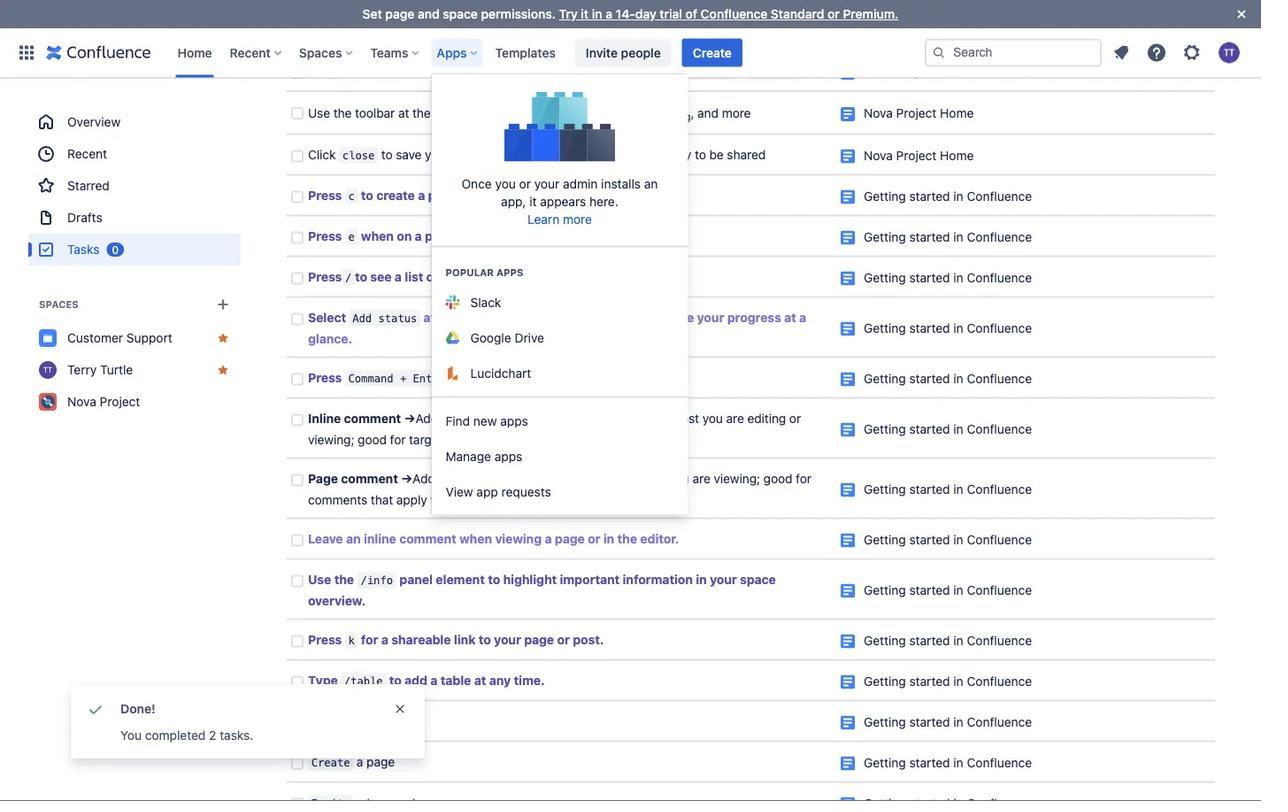 Task type: locate. For each thing, give the bounding box(es) containing it.
project for to save your draft or
[[896, 148, 937, 163]]

time. for to add a table at any time.
[[514, 673, 545, 688]]

appswitcher icon image
[[16, 42, 37, 63]]

0 vertical spatial for
[[390, 432, 406, 447]]

group containing slack
[[432, 246, 688, 396]]

and for space
[[418, 7, 440, 21]]

1 vertical spatial create
[[311, 756, 350, 769]]

starred link
[[28, 170, 241, 202]]

getting started in confluence for getting started in confluence link related to 11th page title icon from the bottom of the page
[[864, 321, 1032, 335]]

1 vertical spatial viewing;
[[714, 471, 760, 486]]

support
[[126, 331, 172, 345]]

you
[[709, 4, 730, 18], [120, 728, 142, 743]]

0 vertical spatial /table
[[753, 66, 792, 78]]

started for 4th page title icon from the bottom of the page
[[910, 674, 950, 689]]

recent button
[[224, 39, 288, 67]]

12 getting from the top
[[864, 715, 906, 729]]

lucidchart
[[470, 366, 531, 380]]

0 vertical spatial click
[[308, 4, 336, 18]]

an inside once you or your admin installs an app, it appears here. learn more
[[644, 176, 658, 191]]

getting started in confluence link for 16th page title icon from the top
[[864, 715, 1032, 729]]

2 started from the top
[[910, 230, 950, 244]]

,
[[590, 106, 593, 121], [691, 106, 694, 121]]

see
[[358, 64, 379, 78], [370, 270, 392, 284], [673, 310, 694, 325]]

, left the o
[[590, 106, 593, 121]]

3 nova project home from the top
[[864, 106, 974, 121]]

11 started from the top
[[910, 674, 950, 689]]

try it in a 14-day trial of confluence standard or premium. link
[[559, 7, 899, 21]]

added inside added below the content of the page or post you are viewing; good for comments that apply to the content as a whole.
[[413, 471, 450, 486]]

getting started in confluence link for seventh page title icon from the bottom of the page
[[864, 532, 1032, 547]]

comment down "apply"
[[399, 532, 456, 546]]

3 getting started in confluence from the top
[[864, 270, 1032, 285]]

1 vertical spatial /
[[345, 271, 352, 284]]

0 vertical spatial on
[[472, 4, 486, 18]]

and left day
[[613, 4, 634, 18]]

0 horizontal spatial c
[[348, 190, 355, 203]]

→ up "apply"
[[401, 471, 413, 486]]

your inside at the top of the page, so teammates can see your progress at a glance.
[[697, 310, 724, 325]]

9 getting started in confluence link from the top
[[864, 583, 1032, 597]]

→
[[404, 411, 416, 426], [401, 471, 413, 486]]

page left is
[[616, 147, 644, 162]]

1 horizontal spatial an
[[644, 176, 658, 191]]

1 vertical spatial use
[[308, 572, 331, 587]]

at
[[398, 106, 409, 121], [461, 188, 473, 203], [423, 310, 436, 325], [784, 310, 796, 325], [474, 673, 486, 688]]

unstar this space image inside customer support link
[[216, 331, 230, 345]]

confluence for 11th page title icon
[[967, 482, 1032, 497]]

4 started from the top
[[910, 321, 950, 335]]

1 horizontal spatial on
[[472, 4, 486, 18]]

list
[[405, 270, 423, 284]]

nova project home for ,
[[864, 106, 974, 121]]

/table down standard
[[753, 66, 792, 78]]

good down inline comment →
[[358, 432, 387, 447]]

for inside added below the content of the page or post you are viewing; good for comments that apply to the content as a whole.
[[796, 471, 812, 486]]

1 unstar this space image from the top
[[216, 331, 230, 345]]

1 vertical spatial comments
[[308, 493, 368, 507]]

page title icon image
[[841, 15, 855, 30], [841, 66, 855, 80], [841, 108, 855, 122], [841, 150, 855, 164], [841, 190, 855, 204], [841, 231, 855, 245], [841, 272, 855, 286], [841, 322, 855, 336], [841, 373, 855, 387], [841, 423, 855, 437], [841, 483, 855, 497], [841, 534, 855, 548], [841, 584, 855, 598], [841, 635, 855, 649], [841, 675, 855, 690], [841, 716, 855, 730], [841, 757, 855, 771], [841, 798, 855, 801]]

spaces
[[299, 45, 342, 60], [39, 299, 79, 310]]

create up /image on the right
[[693, 45, 732, 60]]

1 click from the top
[[308, 4, 336, 18]]

2 nova project home from the top
[[864, 65, 974, 79]]

1 , from the left
[[590, 106, 593, 121]]

of up whole.
[[558, 471, 569, 486]]

information
[[623, 572, 693, 587]]

unstar this space image inside terry turtle "link"
[[216, 363, 230, 377]]

page down space
[[367, 755, 395, 769]]

click for the
[[308, 4, 336, 18]]

1 getting started in confluence link from the top
[[864, 189, 1032, 204]]

recent up starred
[[67, 147, 107, 161]]

page down 'press c to create a page at any time.'
[[425, 229, 455, 243]]

press for for a shareable link to your page or post.
[[308, 632, 342, 647]]

2 vertical spatial for
[[361, 632, 378, 647]]

the up save
[[413, 106, 431, 121]]

1 nova project home from the top
[[864, 14, 974, 29]]

e right ✏️ at the top of the page
[[459, 5, 465, 18]]

getting started in confluence for getting started in confluence link associated with second page title icon from the bottom of the page
[[864, 755, 1032, 770]]

getting started in confluence for 4th page title icon from the bottom of the page's getting started in confluence link
[[864, 674, 1032, 689]]

time. for to create a page at any time.
[[501, 188, 532, 203]]

to up "dismiss" image
[[389, 673, 402, 688]]

0 horizontal spatial /
[[331, 66, 337, 78]]

project
[[896, 14, 937, 29], [896, 65, 937, 79], [896, 106, 937, 121], [896, 148, 937, 163], [100, 394, 140, 409]]

1 horizontal spatial post
[[674, 411, 699, 426]]

0 vertical spatial viewing;
[[308, 432, 354, 447]]

1 horizontal spatial space
[[740, 572, 776, 587]]

to left play
[[456, 106, 468, 121]]

create inside global element
[[693, 45, 732, 60]]

added for inline comment →
[[416, 411, 453, 426]]

nova project home
[[864, 14, 974, 29], [864, 65, 974, 79], [864, 106, 974, 121], [864, 148, 974, 163]]

2 horizontal spatial and
[[698, 106, 719, 121]]

draft
[[453, 147, 481, 162]]

13 started from the top
[[910, 755, 950, 770]]

11 getting started in confluence from the top
[[864, 674, 1032, 689]]

getting started in confluence link for 9th page title icon from the top of the page
[[864, 371, 1032, 386]]

1 vertical spatial /table
[[344, 675, 383, 688]]

1 horizontal spatial more
[[722, 106, 751, 121]]

in for getting started in confluence link associated with second page title icon from the bottom of the page
[[954, 755, 964, 770]]

started for 11th page title icon
[[910, 482, 950, 497]]

you completed 2 tasks.
[[120, 728, 253, 743]]

l
[[611, 106, 615, 121]]

in for getting started in confluence link for seventh page title icon
[[954, 270, 964, 285]]

toolbar
[[355, 106, 395, 121]]

or right standard
[[828, 7, 840, 21]]

add
[[353, 312, 372, 325]]

4 page title icon image from the top
[[841, 150, 855, 164]]

0 horizontal spatial create
[[311, 756, 350, 769]]

post up phrase.
[[674, 411, 699, 426]]

1 horizontal spatial for
[[390, 432, 406, 447]]

0 horizontal spatial try
[[559, 7, 578, 21]]

you inside once you or your admin installs an app, it appears here. learn more
[[495, 176, 516, 191]]

1 horizontal spatial comments
[[460, 432, 520, 447]]

getting started in confluence for 13th page title icon getting started in confluence link
[[864, 583, 1032, 597]]

e
[[459, 5, 465, 18], [348, 231, 355, 243]]

2 getting from the top
[[864, 230, 906, 244]]

getting started in confluence for seventh page title icon from the bottom of the page's getting started in confluence link
[[864, 532, 1032, 547]]

4 press from the top
[[308, 370, 342, 385]]

2 horizontal spatial for
[[796, 471, 812, 486]]

confluence for 14th page title icon from the bottom of the page
[[967, 189, 1032, 204]]

confluence for 11th page title icon from the bottom of the page
[[967, 321, 1032, 335]]

0 vertical spatial spaces
[[299, 45, 342, 60]]

nova project home for to save your draft or
[[864, 148, 974, 163]]

any left app,
[[476, 188, 498, 203]]

10 started from the top
[[910, 633, 950, 648]]

are
[[726, 411, 744, 426], [693, 471, 711, 486]]

you up app,
[[495, 176, 516, 191]]

0 horizontal spatial can
[[539, 64, 559, 78]]

editor. up 'information'
[[640, 532, 679, 546]]

your inside once you or your admin installs an app, it appears here. learn more
[[534, 176, 560, 191]]

viewing; down editing
[[714, 471, 760, 486]]

post down phrase.
[[641, 471, 666, 486]]

help icon image
[[1146, 42, 1168, 63]]

comment for good
[[344, 411, 401, 426]]

specific
[[551, 432, 595, 447]]

added to a highlighted section of the page or post you are editing or viewing; good for targeted comments on a specific word or phrase.
[[308, 411, 805, 447]]

see left all
[[358, 64, 379, 78]]

2 vertical spatial on
[[523, 432, 537, 447]]

see for a
[[370, 270, 392, 284]]

5 page title icon image from the top
[[841, 190, 855, 204]]

in for getting started in confluence link for 11th page title icon
[[954, 482, 964, 497]]

0 vertical spatial apps
[[497, 266, 524, 278]]

success image
[[85, 698, 106, 720]]

added inside added to a highlighted section of the page or post you are editing or viewing; good for targeted comments on a specific word or phrase.
[[416, 411, 453, 426]]

icon
[[398, 4, 422, 18]]

lucidchartapp logo image
[[446, 366, 460, 380]]

getting started in confluence link for 11th page title icon from the bottom of the page
[[864, 321, 1032, 335]]

→ for inline comment →
[[404, 411, 416, 426]]

/table right type
[[344, 675, 383, 688]]

8 started from the top
[[910, 532, 950, 547]]

0 horizontal spatial are
[[693, 471, 711, 486]]

any
[[476, 188, 498, 203], [489, 673, 511, 688]]

confluence for 9th page title icon from the top of the page
[[967, 371, 1032, 386]]

/ inside press / to see a list of elements.
[[345, 271, 352, 284]]

2 use from the top
[[308, 572, 331, 587]]

create link
[[682, 39, 743, 67]]

2 getting started in confluence link from the top
[[864, 230, 1032, 244]]

2 getting started in confluence from the top
[[864, 230, 1032, 244]]

getting started in confluence link for 13th page title icon
[[864, 583, 1032, 597]]

4 nova project home link from the top
[[864, 148, 974, 163]]

2 vertical spatial can
[[648, 310, 670, 325]]

10 getting started in confluence link from the top
[[864, 633, 1032, 648]]

press for to see a list of elements.
[[308, 270, 342, 284]]

can
[[733, 4, 753, 18], [539, 64, 559, 78], [648, 310, 670, 325]]

1 vertical spatial for
[[796, 471, 812, 486]]

viewing; down inline
[[308, 432, 354, 447]]

viewing; inside added to a highlighted section of the page or post you are editing or viewing; good for targeted comments on a specific word or phrase.
[[308, 432, 354, 447]]

use for use the toolbar at the top to play around with font , c o l
[[308, 106, 330, 121]]

can down templates
[[539, 64, 559, 78]]

spaces button
[[294, 39, 360, 67]]

getting started in confluence link for 11th page title icon
[[864, 482, 1032, 497]]

0 horizontal spatial ,
[[590, 106, 593, 121]]

1 vertical spatial c
[[348, 190, 355, 203]]

1 vertical spatial post
[[641, 471, 666, 486]]

0 vertical spatial comment
[[344, 411, 401, 426]]

0 vertical spatial an
[[644, 176, 658, 191]]

can inside at the top of the page, so teammates can see your progress at a glance.
[[648, 310, 670, 325]]

0 vertical spatial any
[[476, 188, 498, 203]]

settings icon image
[[1182, 42, 1203, 63]]

3 nova project home link from the top
[[864, 106, 974, 121]]

edit left 14-
[[588, 4, 609, 18]]

0 vertical spatial recent
[[230, 45, 271, 60]]

and right ing
[[698, 106, 719, 121]]

1 use from the top
[[308, 106, 330, 121]]

7 page title icon image from the top
[[841, 272, 855, 286]]

unstar this space image for customer support
[[216, 331, 230, 345]]

or inside added below the content of the page or post you are viewing; good for comments that apply to the content as a whole.
[[626, 471, 637, 486]]

0 vertical spatial e
[[459, 5, 465, 18]]

3 page title icon image from the top
[[841, 108, 855, 122]]

you down "done!"
[[120, 728, 142, 743]]

1 horizontal spatial create
[[693, 45, 732, 60]]

of down slack
[[484, 310, 497, 325]]

recent
[[230, 45, 271, 60], [67, 147, 107, 161]]

5 started from the top
[[910, 371, 950, 386]]

edit right typing.
[[757, 4, 778, 18]]

6 getting started in confluence link from the top
[[864, 422, 1032, 436]]

added
[[416, 411, 453, 426], [413, 471, 450, 486]]

1 vertical spatial see
[[370, 270, 392, 284]]

9 getting started in confluence from the top
[[864, 583, 1032, 597]]

nova for ,
[[864, 106, 893, 121]]

10 getting started in confluence from the top
[[864, 633, 1032, 648]]

search image
[[932, 46, 946, 60]]

0 horizontal spatial space
[[443, 7, 478, 21]]

around
[[497, 106, 537, 121]]

add up "dismiss" image
[[405, 673, 428, 688]]

11 page title icon image from the top
[[841, 483, 855, 497]]

/image
[[690, 66, 729, 78]]

in for getting started in confluence link related to 9th page title icon from the top of the page
[[954, 371, 964, 386]]

notification icon image
[[1111, 42, 1132, 63]]

the up whole.
[[573, 471, 591, 486]]

1 horizontal spatial add
[[563, 64, 584, 78]]

appears
[[540, 194, 586, 208]]

7 getting started in confluence from the top
[[864, 482, 1032, 497]]

1 vertical spatial an
[[346, 532, 361, 546]]

1 press from the top
[[308, 188, 342, 203]]

to right keyboard
[[573, 4, 585, 18]]

1 horizontal spatial ,
[[691, 106, 694, 121]]

the right all
[[398, 64, 416, 78]]

1 vertical spatial spaces
[[39, 299, 79, 310]]

to left 'new'
[[456, 411, 467, 426]]

1 horizontal spatial you
[[709, 4, 730, 18]]

1 vertical spatial add
[[405, 673, 428, 688]]

0 vertical spatial are
[[726, 411, 744, 426]]

7 getting started in confluence link from the top
[[864, 482, 1032, 497]]

12 getting started in confluence link from the top
[[864, 715, 1032, 729]]

of inside added below the content of the page or post you are viewing; good for comments that apply to the content as a whole.
[[558, 471, 569, 486]]

9 started from the top
[[910, 583, 950, 597]]

teams button
[[365, 39, 426, 67]]

nova project home link for to see all the types of content you can add to your page. try
[[864, 65, 974, 79]]

apps
[[497, 266, 524, 278], [500, 413, 528, 428], [495, 449, 523, 463]]

use up "overview."
[[308, 572, 331, 587]]

11 getting from the top
[[864, 674, 906, 689]]

2 click from the top
[[308, 147, 336, 162]]

apps for manage apps
[[495, 449, 523, 463]]

13 getting started in confluence from the top
[[864, 755, 1032, 770]]

unstar this space image
[[216, 331, 230, 345], [216, 363, 230, 377]]

at right "toolbar"
[[398, 106, 409, 121]]

/
[[331, 66, 337, 78], [345, 271, 352, 284]]

project for ,
[[896, 106, 937, 121]]

10 page title icon image from the top
[[841, 423, 855, 437]]

1 horizontal spatial top
[[461, 310, 482, 325]]

e up press / to see a list of elements.
[[348, 231, 355, 243]]

2 vertical spatial see
[[673, 310, 694, 325]]

1 horizontal spatial viewing;
[[714, 471, 760, 486]]

1 horizontal spatial edit
[[757, 4, 778, 18]]

0 horizontal spatial it
[[530, 194, 537, 208]]

1 vertical spatial →
[[401, 471, 413, 486]]

page inside added to a highlighted section of the page or post you are editing or viewing; good for targeted comments on a specific word or phrase.
[[628, 411, 656, 426]]

group containing find new apps
[[432, 396, 688, 515]]

comment
[[344, 411, 401, 426], [341, 471, 398, 486], [399, 532, 456, 546]]

add up font
[[563, 64, 584, 78]]

comment down 'command'
[[344, 411, 401, 426]]

any right the table
[[489, 673, 511, 688]]

getting started in confluence link for 4th page title icon from the bottom of the page
[[864, 674, 1032, 689]]

5 press from the top
[[308, 632, 342, 647]]

1 vertical spatial on
[[397, 229, 412, 243]]

2 , from the left
[[691, 106, 694, 121]]

view app requests
[[446, 484, 551, 499]]

1 vertical spatial top
[[461, 310, 482, 325]]

added up "apply"
[[413, 471, 450, 486]]

spaces inside spaces popup button
[[299, 45, 342, 60]]

4 nova project home from the top
[[864, 148, 974, 163]]

can up create link
[[733, 4, 753, 18]]

0 horizontal spatial e
[[348, 231, 355, 243]]

page left post.
[[524, 632, 554, 647]]

or up app,
[[519, 176, 531, 191]]

0 vertical spatial it
[[581, 7, 589, 21]]

play
[[471, 106, 494, 121]]

1 vertical spatial more
[[563, 212, 592, 226]]

2 horizontal spatial on
[[523, 432, 537, 447]]

2 press from the top
[[308, 229, 342, 243]]

find
[[446, 413, 470, 428]]

add
[[563, 64, 584, 78], [405, 673, 428, 688]]

confluence for seventh page title icon
[[967, 270, 1032, 285]]

11 getting started in confluence link from the top
[[864, 674, 1032, 689]]

and inside ing , and more
[[698, 106, 719, 121]]

0 horizontal spatial edit
[[588, 4, 609, 18]]

use down hit
[[308, 106, 330, 121]]

4 getting started in confluence from the top
[[864, 321, 1032, 335]]

drafts
[[67, 210, 102, 225]]

to right editor
[[563, 370, 576, 385]]

0 vertical spatial editor.
[[529, 229, 568, 243]]

confluence for 6th page title icon from the top of the page
[[967, 230, 1032, 244]]

the
[[339, 4, 357, 18], [398, 64, 416, 78], [333, 106, 352, 121], [413, 106, 431, 121], [507, 229, 526, 243], [438, 310, 458, 325], [500, 310, 520, 325], [501, 370, 521, 385], [606, 411, 625, 426], [490, 471, 508, 486], [573, 471, 591, 486], [445, 493, 464, 507], [618, 532, 637, 546], [334, 572, 354, 587]]

learn more link
[[528, 212, 592, 226]]

3 getting started in confluence link from the top
[[864, 270, 1032, 285]]

banner containing home
[[0, 28, 1261, 78]]

comments up manage apps
[[460, 432, 520, 447]]

lucidchart link
[[432, 355, 688, 391]]

try right permissions.
[[559, 7, 578, 21]]

0 horizontal spatial good
[[358, 432, 387, 447]]

e inside press e when on a page to open the editor.
[[348, 231, 355, 243]]

templates link
[[490, 39, 561, 67]]

content down templates
[[469, 64, 512, 78]]

nova for to save your draft or
[[864, 148, 893, 163]]

of right list
[[426, 270, 439, 284]]

started for 10th page title icon from the top of the page
[[910, 422, 950, 436]]

the up "overview."
[[334, 572, 354, 587]]

3 started from the top
[[910, 270, 950, 285]]

1 vertical spatial time.
[[514, 673, 545, 688]]

8 getting started in confluence link from the top
[[864, 532, 1032, 547]]

close
[[342, 149, 375, 162]]

2 vertical spatial apps
[[495, 449, 523, 463]]

16 page title icon image from the top
[[841, 716, 855, 730]]

or
[[440, 4, 452, 18], [828, 7, 840, 21], [735, 64, 747, 78], [484, 147, 495, 162], [519, 176, 531, 191], [659, 411, 671, 426], [790, 411, 801, 426], [629, 432, 641, 447], [626, 471, 637, 486], [588, 532, 601, 546], [557, 632, 570, 647]]

o
[[604, 106, 611, 121]]

2 unstar this space image from the top
[[216, 363, 230, 377]]

1 horizontal spatial spaces
[[299, 45, 342, 60]]

an down is
[[644, 176, 658, 191]]

nova for to see all the types of content you can add to your page. try
[[864, 65, 893, 79]]

13 page title icon image from the top
[[841, 584, 855, 598]]

confluence for second page title icon from the bottom of the page
[[967, 755, 1032, 770]]

1 getting started in confluence from the top
[[864, 189, 1032, 204]]

1 vertical spatial click
[[308, 147, 336, 162]]

/ right hit
[[331, 66, 337, 78]]

phrase.
[[644, 432, 686, 447]]

comments inside added to a highlighted section of the page or post you are editing or viewing; good for targeted comments on a specific word or phrase.
[[460, 432, 520, 447]]

to right hit
[[344, 64, 355, 78]]

click up anywhere.
[[308, 4, 336, 18]]

e inside 'click the pencil icon ✏️ or e'
[[459, 5, 465, 18]]

see left progress
[[673, 310, 694, 325]]

0 vertical spatial space
[[443, 7, 478, 21]]

top left play
[[434, 106, 453, 121]]

manage apps link
[[432, 439, 688, 474]]

confluence for 13th page title icon
[[967, 583, 1032, 597]]

0 horizontal spatial you
[[120, 728, 142, 743]]

a
[[606, 7, 613, 21], [418, 188, 425, 203], [415, 229, 422, 243], [395, 270, 402, 284], [799, 310, 807, 325], [470, 411, 477, 426], [541, 432, 547, 447], [530, 493, 536, 507], [545, 532, 552, 546], [381, 632, 388, 647], [430, 673, 438, 688], [357, 755, 363, 769]]

use for use the /info
[[308, 572, 331, 587]]

enter
[[413, 372, 445, 385]]

7 started from the top
[[910, 482, 950, 497]]

see left list
[[370, 270, 392, 284]]

7 getting from the top
[[864, 482, 906, 497]]

time.
[[501, 188, 532, 203], [514, 673, 545, 688]]

drive
[[515, 330, 544, 345]]

6 started from the top
[[910, 422, 950, 436]]

started for 14th page title icon from the bottom of the page
[[910, 189, 950, 204]]

0 vertical spatial create
[[693, 45, 732, 60]]

12 started from the top
[[910, 715, 950, 729]]

edit
[[588, 4, 609, 18], [757, 4, 778, 18]]

0 horizontal spatial /table
[[344, 675, 383, 688]]

can inside the on your keyboard to edit and start typing. you can edit anywhere.
[[733, 4, 753, 18]]

5 getting started in confluence link from the top
[[864, 371, 1032, 386]]

1 vertical spatial you
[[120, 728, 142, 743]]

group
[[28, 106, 241, 266], [432, 246, 688, 396], [432, 396, 688, 515]]

banner
[[0, 28, 1261, 78]]

recent right the home link
[[230, 45, 271, 60]]

home
[[940, 14, 974, 29], [177, 45, 212, 60], [940, 65, 974, 79], [940, 106, 974, 121], [940, 148, 974, 163]]

getting started in confluence link for second page title icon from the bottom of the page
[[864, 755, 1032, 770]]

/info
[[361, 574, 393, 587]]

0 horizontal spatial and
[[418, 7, 440, 21]]

4 getting started in confluence link from the top
[[864, 321, 1032, 335]]

it
[[581, 7, 589, 21], [530, 194, 537, 208]]

on inside the on your keyboard to edit and start typing. you can edit anywhere.
[[472, 4, 486, 18]]

page,
[[523, 310, 557, 325]]

top inside at the top of the page, so teammates can see your progress at a glance.
[[461, 310, 482, 325]]

you right typing.
[[709, 4, 730, 18]]

13 getting started in confluence link from the top
[[864, 755, 1032, 770]]

1 started from the top
[[910, 189, 950, 204]]

in for getting started in confluence link related to 10th page title icon from the top of the page
[[954, 422, 964, 436]]

your down invite people
[[602, 64, 627, 78]]

the right open
[[507, 229, 526, 243]]

comment up "that"
[[341, 471, 398, 486]]

as
[[513, 493, 526, 507]]

12 getting started in confluence from the top
[[864, 715, 1032, 729]]

on up press / to see a list of elements.
[[397, 229, 412, 243]]

0 vertical spatial comments
[[460, 432, 520, 447]]

1 vertical spatial comment
[[341, 471, 398, 486]]

create for create
[[693, 45, 732, 60]]

leave an inline comment when viewing a page or in the editor.
[[308, 532, 679, 546]]

1 edit from the left
[[588, 4, 609, 18]]

8 getting started in confluence from the top
[[864, 532, 1032, 547]]

2 nova project home link from the top
[[864, 65, 974, 79]]

the up anywhere.
[[339, 4, 357, 18]]

create inside create a page
[[311, 756, 350, 769]]

you down phrase.
[[669, 471, 689, 486]]

it left 14-
[[581, 7, 589, 21]]

home for to save your draft or
[[940, 148, 974, 163]]

your right save
[[425, 147, 450, 162]]

1 getting from the top
[[864, 189, 906, 204]]

your left progress
[[697, 310, 724, 325]]

customer support
[[67, 331, 172, 345]]

good down editing
[[764, 471, 793, 486]]

below
[[453, 471, 486, 486]]

, inside ing , and more
[[691, 106, 694, 121]]

/ for hit
[[331, 66, 337, 78]]

1 vertical spatial e
[[348, 231, 355, 243]]

slackforatlassianapp logo image
[[446, 295, 460, 309]]

and inside the on your keyboard to edit and start typing. you can edit anywhere.
[[613, 4, 634, 18]]

your right link
[[494, 632, 521, 647]]

/ inside hit / to see all the types of content you can add to your page. try /image or /table
[[331, 66, 337, 78]]

confluence for 16th page title icon from the top
[[967, 715, 1032, 729]]

5 getting started in confluence from the top
[[864, 371, 1032, 386]]

6 getting started in confluence from the top
[[864, 422, 1032, 436]]

find new apps
[[446, 413, 528, 428]]

2 page title icon image from the top
[[841, 66, 855, 80]]

on down the highlighted
[[523, 432, 537, 447]]

getting started in confluence link for 6th page title icon from the top of the page
[[864, 230, 1032, 244]]

home for ,
[[940, 106, 974, 121]]

click left 'close'
[[308, 147, 336, 162]]

1 vertical spatial good
[[764, 471, 793, 486]]

leave
[[308, 532, 343, 546]]

confluence image
[[46, 42, 151, 63], [46, 42, 151, 63]]

added for page comment →
[[413, 471, 450, 486]]

14-
[[616, 7, 635, 21]]

time. up learn on the top left
[[501, 188, 532, 203]]

the down below
[[445, 493, 464, 507]]

space inside panel element to highlight important information in your space overview.
[[740, 572, 776, 587]]

or right editing
[[790, 411, 801, 426]]

0 vertical spatial c
[[596, 106, 604, 121]]

getting started in confluence for getting started in confluence link for seventh page title icon
[[864, 270, 1032, 285]]

click for close
[[308, 147, 336, 162]]

more up shared
[[722, 106, 751, 121]]

comments down page
[[308, 493, 368, 507]]

create
[[693, 45, 732, 60], [311, 756, 350, 769]]

1 horizontal spatial good
[[764, 471, 793, 486]]

0 vertical spatial time.
[[501, 188, 532, 203]]

0 horizontal spatial more
[[563, 212, 592, 226]]

1 vertical spatial try
[[665, 64, 683, 78]]

inline comment →
[[308, 411, 416, 426]]

3 press from the top
[[308, 270, 342, 284]]

1 vertical spatial it
[[530, 194, 537, 208]]

1 horizontal spatial try
[[665, 64, 683, 78]]

your right 'information'
[[710, 572, 737, 587]]

0 horizontal spatial comments
[[308, 493, 368, 507]]

of up word
[[592, 411, 603, 426]]

1 horizontal spatial editor.
[[640, 532, 679, 546]]



Task type: describe. For each thing, give the bounding box(es) containing it.
table
[[441, 673, 471, 688]]

home link
[[172, 39, 217, 67]]

getting started in confluence for getting started in confluence link corresponding to 6th page title icon from the top of the page
[[864, 230, 1032, 244]]

inline
[[308, 411, 341, 426]]

at down draft on the top left
[[461, 188, 473, 203]]

and for more
[[698, 106, 719, 121]]

9 getting from the top
[[864, 583, 906, 597]]

your inside the on your keyboard to edit and start typing. you can edit anywhere.
[[489, 4, 514, 18]]

/table inside type /table to add a table at any time.
[[344, 675, 383, 688]]

create a page
[[311, 755, 395, 769]]

open
[[473, 229, 504, 243]]

0 horizontal spatial for
[[361, 632, 378, 647]]

when up admin
[[554, 147, 584, 162]]

here.
[[590, 194, 619, 208]]

/table inside hit / to see all the types of content you can add to your page. try /image or /table
[[753, 66, 792, 78]]

tasks.
[[220, 728, 253, 743]]

or right word
[[629, 432, 641, 447]]

command
[[348, 372, 394, 385]]

see for all
[[358, 64, 379, 78]]

2
[[209, 728, 216, 743]]

of down the apps
[[454, 64, 465, 78]]

1 nova project home link from the top
[[864, 14, 974, 29]]

getting started in confluence for getting started in confluence link related to 9th page title icon from the top of the page
[[864, 371, 1032, 386]]

status
[[378, 312, 417, 325]]

good inside added below the content of the page or post you are viewing; good for comments that apply to the content as a whole.
[[764, 471, 793, 486]]

or right /image on the right
[[735, 64, 747, 78]]

Search field
[[925, 39, 1102, 67]]

started for 14th page title icon from the top of the page
[[910, 633, 950, 648]]

unstar this space image for terry turtle
[[216, 363, 230, 377]]

0 horizontal spatial an
[[346, 532, 361, 546]]

started for 9th page title icon from the top of the page
[[910, 371, 950, 386]]

are inside added below the content of the page or post you are viewing; good for comments that apply to the content as a whole.
[[693, 471, 711, 486]]

your profile and preferences image
[[1219, 42, 1240, 63]]

press for when in the editor to publish.
[[308, 370, 342, 385]]

5 getting from the top
[[864, 371, 906, 386]]

good inside added to a highlighted section of the page or post you are editing or viewing; good for targeted comments on a specific word or phrase.
[[358, 432, 387, 447]]

of inside added to a highlighted section of the page or post you are editing or viewing; good for targeted comments on a specific word or phrase.
[[592, 411, 603, 426]]

0 horizontal spatial spaces
[[39, 299, 79, 310]]

to down invite
[[587, 64, 599, 78]]

0 vertical spatial top
[[434, 106, 453, 121]]

font
[[567, 106, 590, 121]]

post inside added below the content of the page or post you are viewing; good for comments that apply to the content as a whole.
[[641, 471, 666, 486]]

publish.
[[579, 370, 627, 385]]

to inside added to a highlighted section of the page or post you are editing or viewing; good for targeted comments on a specific word or phrase.
[[456, 411, 467, 426]]

in for getting started in confluence link corresponding to 6th page title icon from the top of the page
[[954, 230, 964, 244]]

you down templates
[[515, 64, 536, 78]]

so
[[560, 310, 574, 325]]

10 getting from the top
[[864, 633, 906, 648]]

2 edit from the left
[[757, 4, 778, 18]]

getting started in confluence for getting started in confluence link corresponding to 14th page title icon from the top of the page
[[864, 633, 1032, 648]]

inline
[[364, 532, 396, 546]]

2 vertical spatial comment
[[399, 532, 456, 546]]

ing , and more
[[676, 106, 751, 123]]

you inside added to a highlighted section of the page or post you are editing or viewing; good for targeted comments on a specific word or phrase.
[[703, 411, 723, 426]]

select
[[308, 310, 346, 325]]

added below the content of the page or post you are viewing; good for comments that apply to the content as a whole.
[[308, 471, 815, 507]]

invite people
[[586, 45, 661, 60]]

or left post.
[[557, 632, 570, 647]]

the up 'information'
[[618, 532, 637, 546]]

you inside the on your keyboard to edit and start typing. you can edit anywhere.
[[709, 4, 730, 18]]

to left be
[[695, 147, 706, 162]]

popular
[[446, 266, 494, 278]]

panel element to highlight important information in your space overview.
[[308, 572, 779, 608]]

started for second page title icon from the bottom of the page
[[910, 755, 950, 770]]

it inside once you or your admin installs an app, it appears here. learn more
[[530, 194, 537, 208]]

on your keyboard to edit and start typing. you can edit anywhere.
[[308, 4, 782, 39]]

4 getting from the top
[[864, 321, 906, 335]]

3 getting from the top
[[864, 270, 906, 285]]

shareable
[[391, 632, 451, 647]]

page.
[[630, 64, 662, 78]]

to inside panel element to highlight important information in your space overview.
[[488, 572, 500, 587]]

your inside panel element to highlight important information in your space overview.
[[710, 572, 737, 587]]

teams
[[370, 45, 408, 60]]

press for to create a page at any time.
[[308, 188, 342, 203]]

12 page title icon image from the top
[[841, 534, 855, 548]]

hit / to see all the types of content you can add to your page. try /image or /table
[[308, 64, 792, 78]]

the down manage apps
[[490, 471, 508, 486]]

in for 13th page title icon getting started in confluence link
[[954, 583, 964, 597]]

completed
[[145, 728, 206, 743]]

1 vertical spatial can
[[539, 64, 559, 78]]

+
[[400, 372, 407, 385]]

installs
[[601, 176, 641, 191]]

drafts link
[[28, 202, 241, 234]]

post.
[[573, 632, 604, 647]]

create for create a page
[[311, 756, 350, 769]]

page down whole.
[[555, 532, 585, 546]]

13 getting from the top
[[864, 755, 906, 770]]

✏️
[[425, 4, 437, 18]]

day
[[635, 7, 657, 21]]

keyboard
[[517, 4, 570, 18]]

6 getting from the top
[[864, 422, 906, 436]]

press for when on a page to open the editor.
[[308, 229, 342, 243]]

with
[[540, 106, 564, 121]]

in for getting started in confluence link related to 11th page title icon from the bottom of the page
[[954, 321, 964, 335]]

when down create
[[361, 229, 394, 243]]

close image
[[1231, 4, 1253, 25]]

press command + enter when in the editor to publish.
[[308, 370, 627, 385]]

apps button
[[431, 39, 485, 67]]

all
[[382, 64, 394, 78]]

a inside at the top of the page, so teammates can see your progress at a glance.
[[799, 310, 807, 325]]

1 vertical spatial recent
[[67, 147, 107, 161]]

element
[[436, 572, 485, 587]]

in inside panel element to highlight important information in your space overview.
[[696, 572, 707, 587]]

confluence for 14th page title icon from the top of the page
[[967, 633, 1032, 648]]

of right trial
[[686, 7, 698, 21]]

a inside added below the content of the page or post you are viewing; good for comments that apply to the content as a whole.
[[530, 493, 536, 507]]

types
[[419, 64, 451, 78]]

dismiss image
[[393, 702, 407, 716]]

getting started in confluence link for 14th page title icon from the bottom of the page
[[864, 189, 1032, 204]]

at right progress
[[784, 310, 796, 325]]

apps for popular apps
[[497, 266, 524, 278]]

started for 16th page title icon from the top
[[910, 715, 950, 729]]

progress
[[727, 310, 781, 325]]

any for table
[[489, 673, 511, 688]]

slack button
[[432, 285, 688, 320]]

the left "toolbar"
[[333, 106, 352, 121]]

are inside added to a highlighted section of the page or post you are editing or viewing; good for targeted comments on a specific word or phrase.
[[726, 411, 744, 426]]

for inside added to a highlighted section of the page or post you are editing or viewing; good for targeted comments on a specific word or phrase.
[[390, 432, 406, 447]]

global element
[[11, 28, 922, 77]]

0 horizontal spatial editor.
[[529, 229, 568, 243]]

project for to see all the types of content you can add to your page. try
[[896, 65, 937, 79]]

to inside the on your keyboard to edit and start typing. you can edit anywhere.
[[573, 4, 585, 18]]

8 page title icon image from the top
[[841, 322, 855, 336]]

k
[[348, 634, 355, 647]]

home inside global element
[[177, 45, 212, 60]]

overview link
[[28, 106, 241, 138]]

apps
[[437, 45, 467, 60]]

more inside once you or your admin installs an app, it appears here. learn more
[[563, 212, 592, 226]]

be
[[710, 147, 724, 162]]

home for to see all the types of content you can add to your page. try
[[940, 65, 974, 79]]

17 page title icon image from the top
[[841, 757, 855, 771]]

at right status on the top left of the page
[[423, 310, 436, 325]]

getting started in confluence link for seventh page title icon
[[864, 270, 1032, 285]]

or right draft on the top left
[[484, 147, 495, 162]]

slack
[[470, 295, 501, 309]]

to inside added below the content of the page or post you are viewing; good for comments that apply to the content as a whole.
[[431, 493, 442, 507]]

page
[[308, 471, 338, 486]]

anywhere.
[[308, 25, 366, 39]]

app,
[[501, 194, 526, 208]]

your up admin
[[588, 147, 613, 162]]

at right the table
[[474, 673, 486, 688]]

nova project home link for ,
[[864, 106, 974, 121]]

to left open
[[458, 229, 470, 243]]

in for getting started in confluence link for 14th page title icon from the bottom of the page
[[954, 189, 964, 204]]

in for seventh page title icon from the bottom of the page's getting started in confluence link
[[954, 532, 964, 547]]

any for page
[[476, 188, 498, 203]]

googledriveapp logo image
[[446, 332, 460, 344]]

glance.
[[308, 331, 352, 346]]

getting started in confluence link for 14th page title icon from the top of the page
[[864, 633, 1032, 648]]

in for getting started in confluence link related to 16th page title icon from the top
[[954, 715, 964, 729]]

to up select add status
[[355, 270, 367, 284]]

word
[[598, 432, 626, 447]]

14 page title icon image from the top
[[841, 635, 855, 649]]

use the /info
[[308, 572, 393, 587]]

create
[[376, 188, 415, 203]]

teammates
[[577, 310, 645, 325]]

standard
[[771, 7, 825, 21]]

0 horizontal spatial on
[[397, 229, 412, 243]]

→ for page comment →
[[401, 471, 413, 486]]

page right set
[[385, 7, 415, 21]]

or up phrase.
[[659, 411, 671, 426]]

0 horizontal spatial add
[[405, 673, 428, 688]]

editor
[[524, 370, 560, 385]]

comment for that
[[341, 471, 398, 486]]

nova project home for to see all the types of content you can add to your page. try
[[864, 65, 974, 79]]

confluence for 4th page title icon from the bottom of the page
[[967, 674, 1032, 689]]

when left viewing
[[459, 532, 492, 546]]

started for seventh page title icon from the bottom of the page
[[910, 532, 950, 547]]

set
[[363, 7, 382, 21]]

is
[[647, 147, 657, 162]]

whole.
[[540, 493, 577, 507]]

or inside once you or your admin installs an app, it appears here. learn more
[[519, 176, 531, 191]]

18 page title icon image from the top
[[841, 798, 855, 801]]

0
[[112, 243, 119, 256]]

the left editor
[[501, 370, 521, 385]]

or up important
[[588, 532, 601, 546]]

/ for press
[[345, 271, 352, 284]]

to right link
[[479, 632, 491, 647]]

the down slackforatlassianapp logo
[[438, 310, 458, 325]]

in for getting started in confluence link corresponding to 14th page title icon from the top of the page
[[954, 633, 964, 648]]

overview
[[67, 115, 121, 129]]

page inside added below the content of the page or post you are viewing; good for comments that apply to the content as a whole.
[[594, 471, 622, 486]]

viewing
[[495, 532, 542, 546]]

0 vertical spatial add
[[563, 64, 584, 78]]

editing
[[748, 411, 786, 426]]

at the top of the page, so teammates can see your progress at a glance.
[[308, 310, 810, 346]]

started for 6th page title icon from the top of the page
[[910, 230, 950, 244]]

turtle
[[100, 362, 133, 377]]

getting started in confluence for getting started in confluence link related to 16th page title icon from the top
[[864, 715, 1032, 729]]

15 page title icon image from the top
[[841, 675, 855, 690]]

group containing overview
[[28, 106, 241, 266]]

targeted
[[409, 432, 457, 447]]

post inside added to a highlighted section of the page or post you are editing or viewing; good for targeted comments on a specific word or phrase.
[[674, 411, 699, 426]]

started for 11th page title icon from the bottom of the page
[[910, 321, 950, 335]]

customer
[[67, 331, 123, 345]]

c inside 'press c to create a page at any time.'
[[348, 190, 355, 203]]

0 vertical spatial content
[[469, 64, 512, 78]]

page comment →
[[308, 471, 413, 486]]

confluence for seventh page title icon from the bottom of the page
[[967, 532, 1032, 547]]

getting started in confluence for getting started in confluence link for 14th page title icon from the bottom of the page
[[864, 189, 1032, 204]]

section
[[547, 411, 588, 426]]

recent link
[[28, 138, 241, 170]]

to left create
[[361, 188, 373, 203]]

comments inside added below the content of the page or post you are viewing; good for comments that apply to the content as a whole.
[[308, 493, 368, 507]]

1 vertical spatial apps
[[500, 413, 528, 428]]

click the pencil icon ✏️ or e
[[308, 4, 465, 18]]

viewing; inside added below the content of the page or post you are viewing; good for comments that apply to the content as a whole.
[[714, 471, 760, 486]]

page left once at the top left of the page
[[428, 188, 458, 203]]

6 page title icon image from the top
[[841, 231, 855, 245]]

google
[[470, 330, 511, 345]]

in for 4th page title icon from the bottom of the page's getting started in confluence link
[[954, 674, 964, 689]]

you inside added below the content of the page or post you are viewing; good for comments that apply to the content as a whole.
[[669, 471, 689, 486]]

popular apps
[[446, 266, 524, 278]]

confluence for 10th page title icon from the top of the page
[[967, 422, 1032, 436]]

2 vertical spatial content
[[467, 493, 510, 507]]

nova project home link for to save your draft or
[[864, 148, 974, 163]]

the up google drive
[[500, 310, 520, 325]]

getting started in confluence for getting started in confluence link for 11th page title icon
[[864, 482, 1032, 497]]

getting started in confluence for getting started in confluence link related to 10th page title icon from the top of the page
[[864, 422, 1032, 436]]

overview.
[[308, 594, 366, 608]]

create a space image
[[212, 294, 234, 315]]

of inside at the top of the page, so teammates can see your progress at a glance.
[[484, 310, 497, 325]]

more inside ing , and more
[[722, 106, 751, 121]]

find new apps link
[[432, 403, 688, 439]]

getting started in confluence link for 10th page title icon from the top of the page
[[864, 422, 1032, 436]]

see inside at the top of the page, so teammates can see your progress at a glance.
[[673, 310, 694, 325]]

when right enter
[[452, 370, 484, 385]]

the inside added to a highlighted section of the page or post you are editing or viewing; good for targeted comments on a specific word or phrase.
[[606, 411, 625, 426]]

recent inside popup button
[[230, 45, 271, 60]]

pencil
[[361, 4, 395, 18]]

terry turtle
[[67, 362, 133, 377]]

on inside added to a highlighted section of the page or post you are editing or viewing; good for targeted comments on a specific word or phrase.
[[523, 432, 537, 447]]

9 page title icon image from the top
[[841, 373, 855, 387]]

1 vertical spatial content
[[511, 471, 555, 486]]

once
[[462, 176, 492, 191]]

customer support link
[[28, 322, 241, 354]]

8 getting from the top
[[864, 532, 906, 547]]

type /table to add a table at any time.
[[308, 673, 545, 688]]

started for 13th page title icon
[[910, 583, 950, 597]]

or right ✏️ at the top of the page
[[440, 4, 452, 18]]

to left save
[[381, 147, 393, 162]]

google drive link
[[432, 320, 688, 355]]

click close to save your draft or publish when your page is ready to be shared
[[308, 147, 766, 162]]

invite people button
[[575, 39, 672, 67]]

1 page title icon image from the top
[[841, 15, 855, 30]]

nova project
[[67, 394, 140, 409]]

apply
[[396, 493, 427, 507]]



Task type: vqa. For each thing, say whether or not it's contained in the screenshot.


